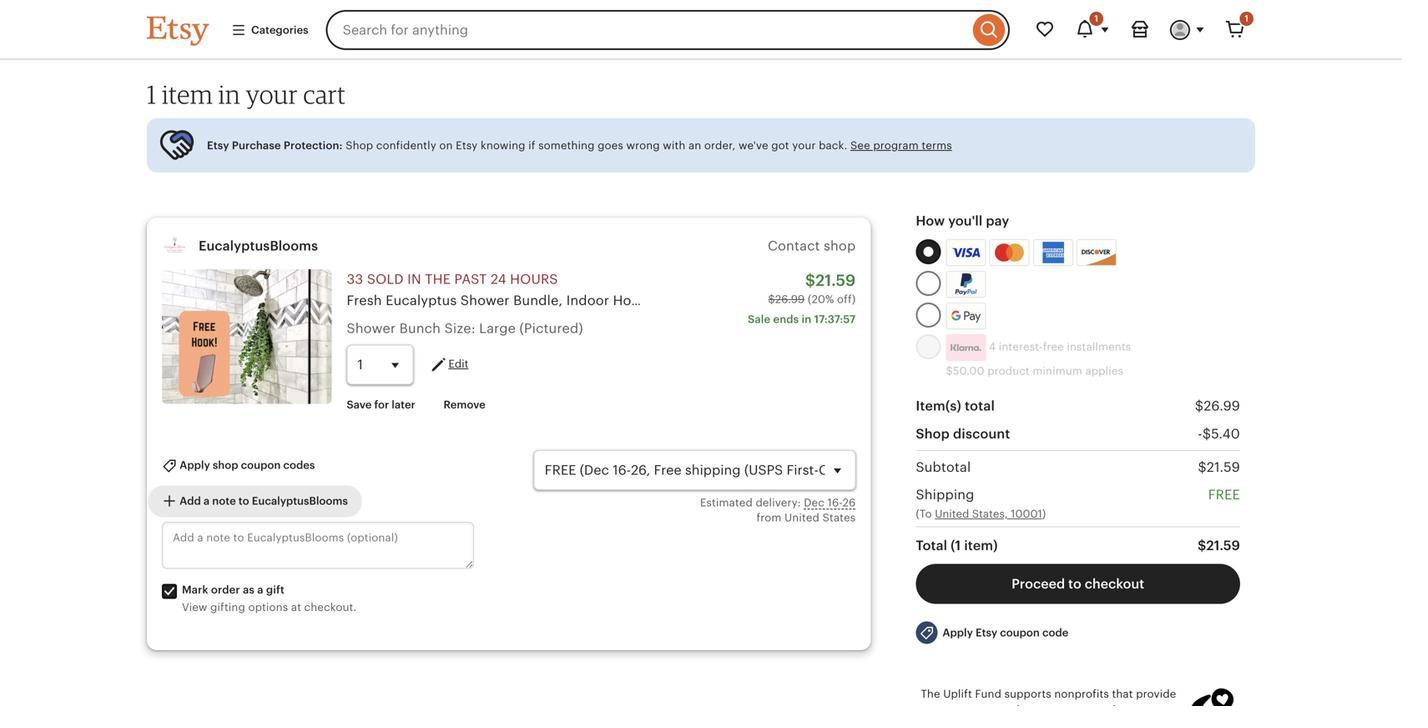 Task type: describe. For each thing, give the bounding box(es) containing it.
apply shop coupon codes button
[[149, 451, 327, 482]]

categories button
[[219, 15, 321, 45]]

eucalyptusblooms inside dropdown button
[[252, 495, 348, 508]]

discover image
[[1078, 243, 1118, 267]]

save
[[347, 399, 372, 412]]

see
[[851, 139, 870, 152]]

order,
[[704, 139, 736, 152]]

plants,
[[885, 294, 929, 309]]

0 horizontal spatial 1
[[147, 79, 157, 110]]

0 vertical spatial eucalyptusblooms
[[199, 239, 318, 254]]

total
[[965, 399, 995, 414]]

apply etsy coupon code
[[943, 627, 1069, 640]]

Search for anything text field
[[326, 10, 969, 50]]

shop for apply
[[213, 459, 238, 472]]

33
[[347, 272, 363, 287]]

eucalyptusblooms link
[[199, 239, 318, 254]]

large
[[479, 321, 516, 336]]

contact shop
[[768, 239, 856, 254]]

at
[[291, 602, 301, 614]]

visa image
[[952, 246, 980, 261]]

from
[[757, 512, 782, 525]]

united inside estimated delivery: dec 16-26 from united states
[[785, 512, 820, 525]]

a inside dropdown button
[[204, 495, 210, 508]]

mastercard image
[[992, 242, 1027, 264]]

checkout
[[1085, 577, 1145, 592]]

american express image
[[1036, 242, 1071, 264]]

fresh eucalyptus shower bundle, indoor house plant, fresh eucalyptus plant, easy plants, boho decor, low light plants , eucalyptus plants link
[[347, 294, 1247, 309]]

shop for contact
[[824, 239, 856, 254]]

to inside add a note to eucalyptusblooms dropdown button
[[239, 495, 249, 508]]

in for the
[[407, 272, 421, 287]]

low
[[1016, 294, 1042, 309]]

21.59 inside the $ 21.59 $ 26.99 (20% off) sale ends in 17:37:57
[[816, 272, 856, 290]]

sale
[[748, 313, 771, 326]]

(20%
[[808, 293, 834, 306]]

shipping
[[916, 488, 975, 503]]

light
[[1046, 294, 1079, 309]]

bunch
[[399, 321, 441, 336]]

sold
[[367, 272, 404, 287]]

add a note to eucalyptusblooms button
[[149, 487, 360, 517]]

note
[[212, 495, 236, 508]]

to inside proceed to checkout button
[[1068, 577, 1082, 592]]

the
[[425, 272, 451, 287]]

eucalyptusblooms image
[[162, 233, 189, 260]]

purchase
[[232, 139, 281, 152]]

shower bunch size: large (pictured)
[[347, 321, 583, 336]]

uplift
[[943, 689, 972, 701]]

delivery:
[[756, 497, 801, 509]]

apply for apply etsy coupon code
[[943, 627, 973, 640]]

gifting
[[210, 602, 245, 614]]

17:37:57
[[814, 313, 856, 326]]

21.59 for total (1 item)
[[1206, 539, 1240, 554]]

you'll
[[948, 214, 983, 229]]

gift
[[266, 584, 285, 597]]

indoor
[[566, 294, 609, 309]]

with
[[663, 139, 686, 152]]

$ 21.59 $ 26.99 (20% off) sale ends in 17:37:57
[[748, 272, 856, 326]]

terms
[[922, 139, 952, 152]]

16-
[[828, 497, 843, 509]]

(pictured)
[[520, 321, 583, 336]]

$50.00
[[946, 365, 985, 378]]

pay in 4 installments image
[[946, 335, 986, 362]]

0 vertical spatial shop
[[346, 139, 373, 152]]

wrong
[[626, 139, 660, 152]]

the
[[921, 689, 940, 701]]

1 item in your cart
[[147, 79, 346, 110]]

add
[[180, 495, 201, 508]]

2 horizontal spatial 1
[[1245, 13, 1249, 24]]

past
[[454, 272, 487, 287]]

that
[[1112, 689, 1133, 701]]

google pay image
[[947, 304, 985, 329]]

,
[[1126, 294, 1130, 309]]

$ 26.99
[[1195, 399, 1240, 414]]

resources
[[921, 704, 973, 707]]

coupon for shop
[[241, 459, 281, 472]]

0 horizontal spatial etsy
[[207, 139, 229, 152]]

a inside mark order as a gift view gifting options at checkout.
[[257, 584, 263, 597]]

creative
[[990, 704, 1032, 707]]

cart
[[303, 79, 346, 110]]

remove button
[[431, 390, 498, 420]]

as
[[243, 584, 255, 597]]

1 horizontal spatial shop
[[916, 427, 950, 442]]

0 horizontal spatial your
[[246, 79, 298, 110]]

confidently
[[376, 139, 436, 152]]

got
[[771, 139, 789, 152]]

how you'll pay
[[916, 214, 1009, 229]]

edit button
[[428, 355, 469, 375]]

$ 21.59 for subtotal
[[1198, 460, 1240, 475]]

categories
[[251, 24, 309, 36]]

etsy purchase protection: shop confidently on etsy knowing if something goes wrong with an order, we've got your back. see program terms
[[207, 139, 952, 152]]

1 inside dropdown button
[[1095, 13, 1098, 24]]

back.
[[819, 139, 848, 152]]

proceed to checkout
[[1012, 577, 1145, 592]]

codes
[[283, 459, 315, 472]]

estimated
[[700, 497, 753, 509]]

subtotal
[[916, 460, 971, 475]]

code
[[1043, 627, 1069, 640]]



Task type: vqa. For each thing, say whether or not it's contained in the screenshot.
a to the top
yes



Task type: locate. For each thing, give the bounding box(es) containing it.
0 vertical spatial 21.59
[[816, 272, 856, 290]]

26.99 up ends
[[775, 293, 805, 306]]

1 horizontal spatial in
[[407, 272, 421, 287]]

(to united states, 10001 )
[[916, 508, 1046, 521]]

1 vertical spatial apply
[[943, 627, 973, 640]]

2 vertical spatial in
[[802, 313, 812, 326]]

0 vertical spatial to
[[239, 495, 249, 508]]

etsy left purchase
[[207, 139, 229, 152]]

dec 16-26 link
[[804, 497, 856, 509]]

shop up note
[[213, 459, 238, 472]]

goes
[[598, 139, 623, 152]]

0 vertical spatial apply
[[180, 459, 210, 472]]

your
[[246, 79, 298, 110], [792, 139, 816, 152]]

0 vertical spatial a
[[204, 495, 210, 508]]

1 vertical spatial coupon
[[1000, 627, 1040, 640]]

your left cart
[[246, 79, 298, 110]]

none search field inside categories banner
[[326, 10, 1010, 50]]

1 vertical spatial shop
[[916, 427, 950, 442]]

size:
[[444, 321, 476, 336]]

united down the shipping
[[935, 508, 969, 521]]

0 horizontal spatial shop
[[346, 139, 373, 152]]

in left the
[[407, 272, 421, 287]]

states,
[[972, 508, 1008, 521]]

view
[[182, 602, 207, 614]]

coupon inside apply etsy coupon code dropdown button
[[1000, 627, 1040, 640]]

to
[[239, 495, 249, 508], [1068, 577, 1082, 592], [976, 704, 987, 707]]

etsy right on
[[456, 139, 478, 152]]

1 eucalyptus from the left
[[386, 294, 457, 309]]

1 plant, from the left
[[658, 294, 695, 309]]

$50.00 product minimum applies
[[946, 365, 1124, 378]]

apply for apply shop coupon codes
[[180, 459, 210, 472]]

2 fresh from the left
[[698, 294, 734, 309]]

1 horizontal spatial plant,
[[812, 294, 849, 309]]

2 $ 21.59 from the top
[[1198, 539, 1240, 554]]

26.99 up - $ 5.40
[[1204, 399, 1240, 414]]

4
[[989, 341, 996, 354]]

2 horizontal spatial eucalyptus
[[1133, 294, 1205, 309]]

apply up uplift
[[943, 627, 973, 640]]

2 plants from the left
[[1208, 294, 1247, 309]]

1 vertical spatial in
[[407, 272, 421, 287]]

0 vertical spatial your
[[246, 79, 298, 110]]

shower down 24
[[461, 294, 510, 309]]

proceed to checkout button
[[916, 565, 1240, 605]]

to inside the uplift fund supports nonprofits that provide resources to creative entrepreneurs i
[[976, 704, 987, 707]]

0 horizontal spatial shower
[[347, 321, 396, 336]]

on
[[439, 139, 453, 152]]

0 horizontal spatial a
[[204, 495, 210, 508]]

fresh down 33
[[347, 294, 382, 309]]

remove
[[444, 399, 486, 412]]

0 vertical spatial shop
[[824, 239, 856, 254]]

$ 21.59 down free
[[1198, 539, 1240, 554]]

0 horizontal spatial shop
[[213, 459, 238, 472]]

in inside the $ 21.59 $ 26.99 (20% off) sale ends in 17:37:57
[[802, 313, 812, 326]]

to right note
[[239, 495, 249, 508]]

installments
[[1067, 341, 1131, 354]]

eucalyptusblooms
[[199, 239, 318, 254], [252, 495, 348, 508]]

bundle,
[[513, 294, 563, 309]]

etsy inside dropdown button
[[976, 627, 998, 640]]

eucalyptus up ends
[[737, 294, 809, 309]]

shop right contact
[[824, 239, 856, 254]]

1 horizontal spatial 1
[[1095, 13, 1098, 24]]

product
[[988, 365, 1030, 378]]

-
[[1198, 427, 1203, 442]]

2 vertical spatial 21.59
[[1206, 539, 1240, 554]]

1 plants from the left
[[1083, 294, 1122, 309]]

to right proceed
[[1068, 577, 1082, 592]]

coupon
[[241, 459, 281, 472], [1000, 627, 1040, 640]]

shop down item(s) at the bottom right
[[916, 427, 950, 442]]

shop right the 'protection:'
[[346, 139, 373, 152]]

1 button
[[1065, 10, 1120, 50]]

1 horizontal spatial to
[[976, 704, 987, 707]]

1 $ 21.59 from the top
[[1198, 460, 1240, 475]]

see program terms link
[[851, 139, 952, 152]]

eucalyptus down the
[[386, 294, 457, 309]]

1 horizontal spatial shop
[[824, 239, 856, 254]]

0 horizontal spatial in
[[218, 79, 241, 110]]

shop discount
[[916, 427, 1010, 442]]

1 vertical spatial your
[[792, 139, 816, 152]]

in right ends
[[802, 313, 812, 326]]

1 horizontal spatial a
[[257, 584, 263, 597]]

2 vertical spatial to
[[976, 704, 987, 707]]

2 horizontal spatial to
[[1068, 577, 1082, 592]]

21.59 for subtotal
[[1207, 460, 1240, 475]]

0 horizontal spatial apply
[[180, 459, 210, 472]]

contact shop button
[[768, 239, 856, 254]]

10001
[[1011, 508, 1042, 521]]

3 eucalyptus from the left
[[1133, 294, 1205, 309]]

1 vertical spatial $ 21.59
[[1198, 539, 1240, 554]]

discount
[[953, 427, 1010, 442]]

1 horizontal spatial coupon
[[1000, 627, 1040, 640]]

fresh right house
[[698, 294, 734, 309]]

0 vertical spatial 26.99
[[775, 293, 805, 306]]

plant,
[[658, 294, 695, 309], [812, 294, 849, 309]]

easy
[[852, 294, 882, 309]]

- $ 5.40
[[1198, 427, 1240, 442]]

eucalyptusblooms right eucalyptusblooms icon
[[199, 239, 318, 254]]

33 sold in the past 24 hours fresh eucalyptus shower bundle, indoor house plant, fresh eucalyptus plant, easy plants, boho decor, low light plants , eucalyptus plants
[[347, 272, 1247, 309]]

pay
[[986, 214, 1009, 229]]

minimum
[[1033, 365, 1083, 378]]

shop
[[824, 239, 856, 254], [213, 459, 238, 472]]

2 plant, from the left
[[812, 294, 849, 309]]

to down fund
[[976, 704, 987, 707]]

1 horizontal spatial etsy
[[456, 139, 478, 152]]

checkout.
[[304, 602, 357, 614]]

fund
[[975, 689, 1002, 701]]

off)
[[837, 293, 856, 306]]

entrepreneurs
[[1035, 704, 1110, 707]]

categories banner
[[117, 0, 1285, 60]]

if
[[528, 139, 535, 152]]

in for your
[[218, 79, 241, 110]]

1 horizontal spatial eucalyptus
[[737, 294, 809, 309]]

mark
[[182, 584, 208, 597]]

provide
[[1136, 689, 1176, 701]]

1 fresh from the left
[[347, 294, 382, 309]]

)
[[1042, 508, 1046, 521]]

proceed
[[1012, 577, 1065, 592]]

save for later
[[347, 399, 415, 412]]

states
[[823, 512, 856, 525]]

fresh
[[347, 294, 382, 309], [698, 294, 734, 309]]

1 vertical spatial 26.99
[[1204, 399, 1240, 414]]

0 vertical spatial $ 21.59
[[1198, 460, 1240, 475]]

united down dec
[[785, 512, 820, 525]]

1 vertical spatial a
[[257, 584, 263, 597]]

None search field
[[326, 10, 1010, 50]]

uplift fund image
[[1189, 688, 1235, 707]]

how
[[916, 214, 945, 229]]

0 horizontal spatial united
[[785, 512, 820, 525]]

26.99 inside the $ 21.59 $ 26.99 (20% off) sale ends in 17:37:57
[[775, 293, 805, 306]]

coupon inside apply shop coupon codes dropdown button
[[241, 459, 281, 472]]

0 horizontal spatial coupon
[[241, 459, 281, 472]]

plant, up 17:37:57
[[812, 294, 849, 309]]

1 horizontal spatial apply
[[943, 627, 973, 640]]

apply
[[180, 459, 210, 472], [943, 627, 973, 640]]

1 vertical spatial to
[[1068, 577, 1082, 592]]

shower inside 33 sold in the past 24 hours fresh eucalyptus shower bundle, indoor house plant, fresh eucalyptus plant, easy plants, boho decor, low light plants , eucalyptus plants
[[461, 294, 510, 309]]

1 vertical spatial 21.59
[[1207, 460, 1240, 475]]

0 horizontal spatial fresh
[[347, 294, 382, 309]]

coupon for etsy
[[1000, 627, 1040, 640]]

etsy
[[207, 139, 229, 152], [456, 139, 478, 152], [976, 627, 998, 640]]

your right got
[[792, 139, 816, 152]]

0 horizontal spatial plant,
[[658, 294, 695, 309]]

0 vertical spatial coupon
[[241, 459, 281, 472]]

1 horizontal spatial your
[[792, 139, 816, 152]]

free
[[1043, 341, 1064, 354]]

interest-
[[999, 341, 1043, 354]]

21.59 up free
[[1207, 460, 1240, 475]]

21.59 down free
[[1206, 539, 1240, 554]]

edit
[[449, 358, 469, 371]]

1 vertical spatial shop
[[213, 459, 238, 472]]

plant, right house
[[658, 294, 695, 309]]

a right add in the left of the page
[[204, 495, 210, 508]]

1 horizontal spatial fresh
[[698, 294, 734, 309]]

shop inside dropdown button
[[213, 459, 238, 472]]

item(s)
[[916, 399, 962, 414]]

0 vertical spatial in
[[218, 79, 241, 110]]

a right as
[[257, 584, 263, 597]]

apply up add in the left of the page
[[180, 459, 210, 472]]

estimated delivery: dec 16-26 from united states
[[700, 497, 856, 525]]

0 horizontal spatial eucalyptus
[[386, 294, 457, 309]]

item
[[162, 79, 213, 110]]

1 horizontal spatial shower
[[461, 294, 510, 309]]

4 interest-free installments
[[986, 341, 1131, 354]]

5.40
[[1211, 427, 1240, 442]]

hours
[[510, 272, 558, 287]]

eucalyptusblooms down codes
[[252, 495, 348, 508]]

(1
[[951, 539, 961, 554]]

2 eucalyptus from the left
[[737, 294, 809, 309]]

united
[[935, 508, 969, 521], [785, 512, 820, 525]]

we've
[[739, 139, 768, 152]]

knowing
[[481, 139, 525, 152]]

1 horizontal spatial plants
[[1208, 294, 1247, 309]]

2 horizontal spatial etsy
[[976, 627, 998, 640]]

shower left bunch
[[347, 321, 396, 336]]

$ 21.59 up free
[[1198, 460, 1240, 475]]

21.59 up off)
[[816, 272, 856, 290]]

$ 21.59 for total (1 item)
[[1198, 539, 1240, 554]]

1 horizontal spatial 26.99
[[1204, 399, 1240, 414]]

apply shop coupon codes
[[177, 459, 315, 472]]

nonprofits
[[1054, 689, 1109, 701]]

for
[[374, 399, 389, 412]]

later
[[392, 399, 415, 412]]

0 horizontal spatial 26.99
[[775, 293, 805, 306]]

0 horizontal spatial plants
[[1083, 294, 1122, 309]]

etsy up fund
[[976, 627, 998, 640]]

coupon left code
[[1000, 627, 1040, 640]]

in right the item
[[218, 79, 241, 110]]

ends
[[773, 313, 799, 326]]

Add a note to EucalyptusBlooms (optional) text field
[[162, 523, 474, 570]]

eucalyptus right ,
[[1133, 294, 1205, 309]]

fresh eucalyptus shower bundle, indoor house plant, fresh eucalyptus plant, easy plants, boho decor, low light plants , eucalyptus plants image
[[162, 270, 332, 405]]

0 horizontal spatial to
[[239, 495, 249, 508]]

1 vertical spatial shower
[[347, 321, 396, 336]]

protection:
[[284, 139, 343, 152]]

contact
[[768, 239, 820, 254]]

order
[[211, 584, 240, 597]]

paypal image
[[948, 274, 984, 296]]

apply etsy coupon code button
[[903, 615, 1081, 652]]

2 horizontal spatial in
[[802, 313, 812, 326]]

free
[[1208, 488, 1240, 503]]

0 vertical spatial shower
[[461, 294, 510, 309]]

in inside 33 sold in the past 24 hours fresh eucalyptus shower bundle, indoor house plant, fresh eucalyptus plant, easy plants, boho decor, low light plants , eucalyptus plants
[[407, 272, 421, 287]]

coupon up add a note to eucalyptusblooms
[[241, 459, 281, 472]]

1 vertical spatial eucalyptusblooms
[[252, 495, 348, 508]]

boho
[[932, 294, 966, 309]]

1 horizontal spatial united
[[935, 508, 969, 521]]

total
[[916, 539, 948, 554]]

shop
[[346, 139, 373, 152], [916, 427, 950, 442]]

house
[[613, 294, 654, 309]]



